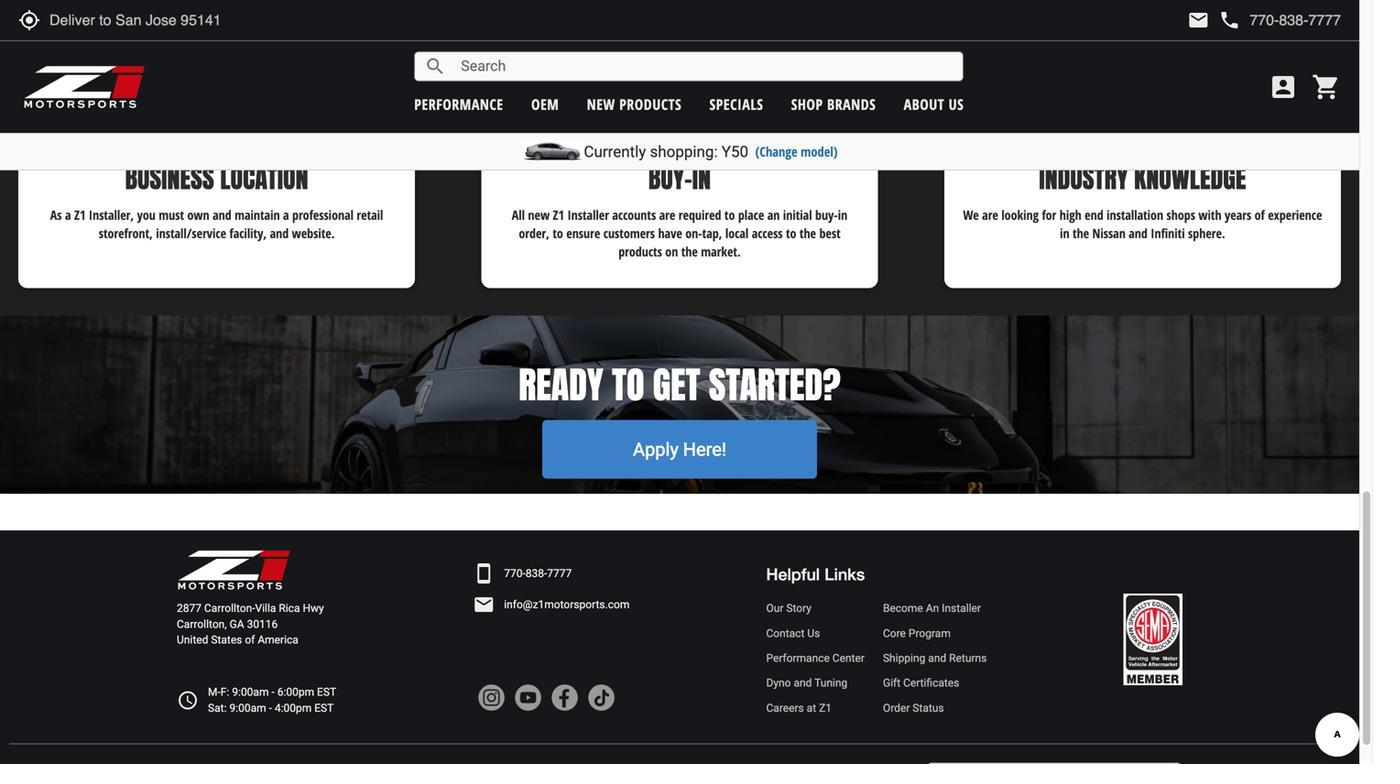 Task type: describe. For each thing, give the bounding box(es) containing it.
contact
[[766, 627, 805, 640]]

you
[[137, 206, 156, 224]]

about us
[[904, 94, 964, 114]]

1 vertical spatial 9:00am
[[229, 702, 266, 714]]

for
[[1042, 206, 1057, 224]]

mail phone
[[1188, 9, 1241, 31]]

returns
[[949, 652, 987, 665]]

best
[[819, 225, 841, 242]]

with
[[1199, 206, 1222, 224]]

business
[[125, 159, 214, 198]]

0 vertical spatial products
[[619, 94, 682, 114]]

gift certificates
[[883, 677, 960, 689]]

required
[[679, 206, 721, 224]]

program
[[909, 627, 951, 640]]

z1 inside careers at z1 link
[[819, 702, 832, 714]]

0 vertical spatial new
[[587, 94, 615, 114]]

email info@z1motorsports.com
[[473, 594, 630, 616]]

in
[[692, 159, 711, 198]]

1 vertical spatial -
[[269, 702, 272, 714]]

us for about us
[[949, 94, 964, 114]]

dyno
[[766, 677, 791, 689]]

2 horizontal spatial to
[[786, 225, 797, 242]]

sphere.
[[1188, 225, 1226, 242]]

at
[[807, 702, 816, 714]]

states
[[211, 633, 242, 646]]

tuning
[[815, 677, 848, 689]]

our story link
[[766, 601, 865, 616]]

about
[[904, 94, 945, 114]]

search
[[424, 55, 446, 77]]

new inside the check_box buy-in all new z1 installer accounts are required to place an initial buy-in order, to ensure customers have on-tap, local access to the best products on the market.
[[528, 206, 550, 224]]

center
[[833, 652, 865, 665]]

1 horizontal spatial the
[[800, 225, 816, 242]]

my_location
[[18, 9, 40, 31]]

access
[[752, 225, 783, 242]]

specials link
[[710, 94, 763, 114]]

storefront,
[[99, 225, 153, 242]]

performance
[[414, 94, 504, 114]]

own
[[187, 206, 209, 224]]

shop brands
[[791, 94, 876, 114]]

phone
[[1219, 9, 1241, 31]]

ga
[[230, 618, 244, 631]]

shopping:
[[650, 142, 718, 161]]

in for industry knowledge
[[1060, 225, 1070, 242]]

and inside "dyno and tuning" link
[[794, 677, 812, 689]]

products inside the check_box buy-in all new z1 installer accounts are required to place an initial buy-in order, to ensure customers have on-tap, local access to the best products on the market.
[[619, 243, 662, 260]]

villa
[[255, 602, 276, 615]]

careers
[[766, 702, 804, 714]]

shop
[[791, 94, 823, 114]]

carrollton-
[[204, 602, 255, 615]]

in for buy-in
[[838, 206, 848, 224]]

performance link
[[414, 94, 504, 114]]

f:
[[221, 686, 229, 699]]

market.
[[701, 243, 741, 260]]

shopping_cart
[[1312, 72, 1341, 102]]

looking
[[1002, 206, 1039, 224]]

core program
[[883, 627, 951, 640]]

info@z1motorsports.com
[[504, 598, 630, 611]]

gift
[[883, 677, 901, 689]]

install/service
[[156, 225, 226, 242]]

2877
[[177, 602, 202, 615]]

infiniti
[[1151, 225, 1185, 242]]

check_box business location as a z1 installer, you must own and maintain a professional retail storefront, install/service facility, and website.
[[50, 105, 383, 242]]

here!
[[683, 439, 726, 460]]

mail link
[[1188, 9, 1210, 31]]

core
[[883, 627, 906, 640]]

tiktok link image
[[587, 684, 615, 711]]

info@z1motorsports.com link
[[504, 597, 630, 613]]

initial
[[783, 206, 812, 224]]

order,
[[519, 225, 550, 242]]

4:00pm
[[275, 702, 312, 714]]

brands
[[827, 94, 876, 114]]

are inside check_box industry knowledge we are looking for high end installation shops with years of experience in the nissan and infiniti sphere.
[[982, 206, 998, 224]]

new products
[[587, 94, 682, 114]]

1 horizontal spatial to
[[725, 206, 735, 224]]

careers at z1
[[766, 702, 832, 714]]

links
[[825, 565, 865, 584]]

0 vertical spatial est
[[317, 686, 336, 699]]

email
[[473, 594, 495, 616]]

accounts
[[612, 206, 656, 224]]

770-838-7777 link
[[504, 566, 572, 582]]

phone link
[[1219, 9, 1341, 31]]

of inside check_box industry knowledge we are looking for high end installation shops with years of experience in the nissan and infiniti sphere.
[[1255, 206, 1265, 224]]

helpful links
[[766, 565, 865, 584]]

us for contact us
[[807, 627, 820, 640]]

(change
[[755, 142, 798, 160]]

check_box industry knowledge we are looking for high end installation shops with years of experience in the nissan and infiniti sphere.
[[963, 105, 1322, 242]]

shopping_cart link
[[1307, 72, 1341, 102]]

customers
[[603, 225, 655, 242]]

maintain
[[235, 206, 280, 224]]

retail
[[357, 206, 383, 224]]

account_box
[[1269, 72, 1298, 102]]

ensure
[[566, 225, 600, 242]]

ready to get started?
[[519, 357, 841, 412]]



Task type: locate. For each thing, give the bounding box(es) containing it.
z1 right the at
[[819, 702, 832, 714]]

to down initial
[[786, 225, 797, 242]]

check_box for in
[[657, 105, 703, 151]]

z1 for business
[[74, 206, 86, 224]]

years
[[1225, 206, 1252, 224]]

in inside check_box industry knowledge we are looking for high end installation shops with years of experience in the nissan and infiniti sphere.
[[1060, 225, 1070, 242]]

contact us link
[[766, 626, 865, 641]]

y50
[[722, 142, 749, 161]]

9:00am right f: on the bottom left of the page
[[232, 686, 269, 699]]

new up currently on the left top of the page
[[587, 94, 615, 114]]

dyno and tuning
[[766, 677, 848, 689]]

0 horizontal spatial new
[[528, 206, 550, 224]]

installation
[[1107, 206, 1164, 224]]

- left 6:00pm
[[272, 686, 275, 699]]

a right maintain
[[283, 206, 289, 224]]

to up local
[[725, 206, 735, 224]]

z1 for buy-
[[553, 206, 564, 224]]

0 vertical spatial 9:00am
[[232, 686, 269, 699]]

to
[[725, 206, 735, 224], [553, 225, 563, 242], [786, 225, 797, 242]]

tap,
[[702, 225, 722, 242]]

1 vertical spatial installer
[[942, 602, 981, 615]]

a right as
[[65, 206, 71, 224]]

of
[[1255, 206, 1265, 224], [245, 633, 255, 646]]

products up the shopping:
[[619, 94, 682, 114]]

check_box up knowledge
[[1120, 105, 1166, 151]]

check_box
[[194, 105, 240, 151], [657, 105, 703, 151], [1120, 105, 1166, 151]]

1 vertical spatial products
[[619, 243, 662, 260]]

check_box inside the check_box buy-in all new z1 installer accounts are required to place an initial buy-in order, to ensure customers have on-tap, local access to the best products on the market.
[[657, 105, 703, 151]]

specials
[[710, 94, 763, 114]]

1 horizontal spatial check_box
[[657, 105, 703, 151]]

products down customers
[[619, 243, 662, 260]]

Search search field
[[446, 52, 963, 81]]

our
[[766, 602, 784, 615]]

shop brands link
[[791, 94, 876, 114]]

2 horizontal spatial z1
[[819, 702, 832, 714]]

apply here! link
[[542, 420, 817, 479]]

the down initial
[[800, 225, 816, 242]]

are inside the check_box buy-in all new z1 installer accounts are required to place an initial buy-in order, to ensure customers have on-tap, local access to the best products on the market.
[[659, 206, 675, 224]]

z1 company logo image
[[177, 549, 291, 592]]

z1 inside check_box business location as a z1 installer, you must own and maintain a professional retail storefront, install/service facility, and website.
[[74, 206, 86, 224]]

1 horizontal spatial z1
[[553, 206, 564, 224]]

est right 6:00pm
[[317, 686, 336, 699]]

performance
[[766, 652, 830, 665]]

0 horizontal spatial are
[[659, 206, 675, 224]]

shipping and returns link
[[883, 650, 987, 666]]

all
[[512, 206, 525, 224]]

sema member logo image
[[1124, 593, 1183, 685]]

new
[[587, 94, 615, 114], [528, 206, 550, 224]]

experience
[[1268, 206, 1322, 224]]

about us link
[[904, 94, 964, 114]]

check_box up buy-
[[657, 105, 703, 151]]

us
[[949, 94, 964, 114], [807, 627, 820, 640]]

0 horizontal spatial us
[[807, 627, 820, 640]]

0 horizontal spatial in
[[838, 206, 848, 224]]

order status
[[883, 702, 944, 714]]

instagram link image
[[478, 684, 505, 711]]

1 are from the left
[[659, 206, 675, 224]]

1 check_box from the left
[[194, 105, 240, 151]]

currently shopping: y50 (change model)
[[584, 142, 838, 161]]

of right years
[[1255, 206, 1265, 224]]

us down "our story" link
[[807, 627, 820, 640]]

0 horizontal spatial the
[[681, 243, 698, 260]]

(change model) link
[[755, 142, 838, 160]]

professional
[[292, 206, 354, 224]]

of down the 30116
[[245, 633, 255, 646]]

rica
[[279, 602, 300, 615]]

z1 inside the check_box buy-in all new z1 installer accounts are required to place an initial buy-in order, to ensure customers have on-tap, local access to the best products on the market.
[[553, 206, 564, 224]]

installer,
[[89, 206, 134, 224]]

in down the high
[[1060, 225, 1070, 242]]

of inside the 2877 carrollton-villa rica hwy carrollton, ga 30116 united states of america
[[245, 633, 255, 646]]

end
[[1085, 206, 1104, 224]]

1 horizontal spatial installer
[[942, 602, 981, 615]]

0 vertical spatial installer
[[568, 206, 609, 224]]

knowledge
[[1134, 159, 1246, 198]]

in
[[838, 206, 848, 224], [1060, 225, 1070, 242]]

shipping and returns
[[883, 652, 987, 665]]

1 horizontal spatial a
[[283, 206, 289, 224]]

are up have
[[659, 206, 675, 224]]

location
[[220, 159, 308, 198]]

-
[[272, 686, 275, 699], [269, 702, 272, 714]]

in up best
[[838, 206, 848, 224]]

2 horizontal spatial the
[[1073, 225, 1089, 242]]

mail
[[1188, 9, 1210, 31]]

30116
[[247, 618, 278, 631]]

hwy
[[303, 602, 324, 615]]

facility,
[[229, 225, 267, 242]]

0 horizontal spatial check_box
[[194, 105, 240, 151]]

0 horizontal spatial installer
[[568, 206, 609, 224]]

1 vertical spatial in
[[1060, 225, 1070, 242]]

we
[[963, 206, 979, 224]]

new up order,
[[528, 206, 550, 224]]

story
[[786, 602, 812, 615]]

youtube link image
[[514, 684, 542, 711]]

to
[[612, 357, 644, 412]]

installer up ensure
[[568, 206, 609, 224]]

2877 carrollton-villa rica hwy carrollton, ga 30116 united states of america
[[177, 602, 324, 646]]

1 vertical spatial est
[[314, 702, 334, 714]]

0 horizontal spatial z1
[[74, 206, 86, 224]]

are
[[659, 206, 675, 224], [982, 206, 998, 224]]

check_box up business on the top
[[194, 105, 240, 151]]

1 vertical spatial of
[[245, 633, 255, 646]]

and down maintain
[[270, 225, 289, 242]]

started?
[[709, 357, 841, 412]]

local
[[725, 225, 749, 242]]

1 horizontal spatial in
[[1060, 225, 1070, 242]]

1 vertical spatial new
[[528, 206, 550, 224]]

a
[[65, 206, 71, 224], [283, 206, 289, 224]]

as
[[50, 206, 62, 224]]

the down the high
[[1073, 225, 1089, 242]]

0 horizontal spatial to
[[553, 225, 563, 242]]

installer right an
[[942, 602, 981, 615]]

become an installer link
[[883, 601, 987, 616]]

in inside the check_box buy-in all new z1 installer accounts are required to place an initial buy-in order, to ensure customers have on-tap, local access to the best products on the market.
[[838, 206, 848, 224]]

access_time
[[177, 689, 199, 711]]

order status link
[[883, 700, 987, 716]]

and right own
[[213, 206, 231, 224]]

gift certificates link
[[883, 675, 987, 691]]

smartphone
[[473, 563, 495, 585]]

0 horizontal spatial a
[[65, 206, 71, 224]]

1 horizontal spatial of
[[1255, 206, 1265, 224]]

m-
[[208, 686, 221, 699]]

1 a from the left
[[65, 206, 71, 224]]

america
[[258, 633, 298, 646]]

the right on
[[681, 243, 698, 260]]

6:00pm
[[277, 686, 314, 699]]

3 check_box from the left
[[1120, 105, 1166, 151]]

1 horizontal spatial us
[[949, 94, 964, 114]]

sat:
[[208, 702, 227, 714]]

contact us
[[766, 627, 820, 640]]

1 vertical spatial us
[[807, 627, 820, 640]]

to right order,
[[553, 225, 563, 242]]

0 vertical spatial in
[[838, 206, 848, 224]]

0 horizontal spatial of
[[245, 633, 255, 646]]

are right we
[[982, 206, 998, 224]]

the inside check_box industry knowledge we are looking for high end installation shops with years of experience in the nissan and infiniti sphere.
[[1073, 225, 1089, 242]]

an
[[767, 206, 780, 224]]

facebook link image
[[551, 684, 578, 711]]

an
[[926, 602, 939, 615]]

2 a from the left
[[283, 206, 289, 224]]

838-
[[526, 567, 547, 580]]

z1 motorsports logo image
[[23, 64, 146, 110]]

ready
[[519, 357, 604, 412]]

1 horizontal spatial new
[[587, 94, 615, 114]]

0 vertical spatial us
[[949, 94, 964, 114]]

and inside shipping and returns link
[[928, 652, 947, 665]]

z1 right all
[[553, 206, 564, 224]]

check_box inside check_box business location as a z1 installer, you must own and maintain a professional retail storefront, install/service facility, and website.
[[194, 105, 240, 151]]

and down installation
[[1129, 225, 1148, 242]]

oem link
[[531, 94, 559, 114]]

2 horizontal spatial check_box
[[1120, 105, 1166, 151]]

z1 right as
[[74, 206, 86, 224]]

apply here! button
[[542, 420, 817, 479]]

est
[[317, 686, 336, 699], [314, 702, 334, 714]]

united
[[177, 633, 208, 646]]

shipping
[[883, 652, 926, 665]]

check_box for knowledge
[[1120, 105, 1166, 151]]

est right 4:00pm
[[314, 702, 334, 714]]

certificates
[[903, 677, 960, 689]]

and down core program link
[[928, 652, 947, 665]]

products
[[619, 94, 682, 114], [619, 243, 662, 260]]

and inside check_box industry knowledge we are looking for high end installation shops with years of experience in the nissan and infiniti sphere.
[[1129, 225, 1148, 242]]

helpful
[[766, 565, 820, 584]]

- left 4:00pm
[[269, 702, 272, 714]]

careers at z1 link
[[766, 700, 865, 716]]

installer inside the check_box buy-in all new z1 installer accounts are required to place an initial buy-in order, to ensure customers have on-tap, local access to the best products on the market.
[[568, 206, 609, 224]]

us right about
[[949, 94, 964, 114]]

check_box for location
[[194, 105, 240, 151]]

0 vertical spatial -
[[272, 686, 275, 699]]

smartphone 770-838-7777
[[473, 563, 572, 585]]

nissan
[[1093, 225, 1126, 242]]

and right dyno
[[794, 677, 812, 689]]

0 vertical spatial of
[[1255, 206, 1265, 224]]

must
[[159, 206, 184, 224]]

buy-
[[649, 159, 692, 198]]

1 horizontal spatial are
[[982, 206, 998, 224]]

7777
[[547, 567, 572, 580]]

access_time m-f: 9:00am - 6:00pm est sat: 9:00am - 4:00pm est
[[177, 686, 336, 714]]

9:00am right the sat:
[[229, 702, 266, 714]]

become an installer
[[883, 602, 981, 615]]

check_box inside check_box industry knowledge we are looking for high end installation shops with years of experience in the nissan and infiniti sphere.
[[1120, 105, 1166, 151]]

2 are from the left
[[982, 206, 998, 224]]

2 check_box from the left
[[657, 105, 703, 151]]



Task type: vqa. For each thing, say whether or not it's contained in the screenshot.
Carrollton-
yes



